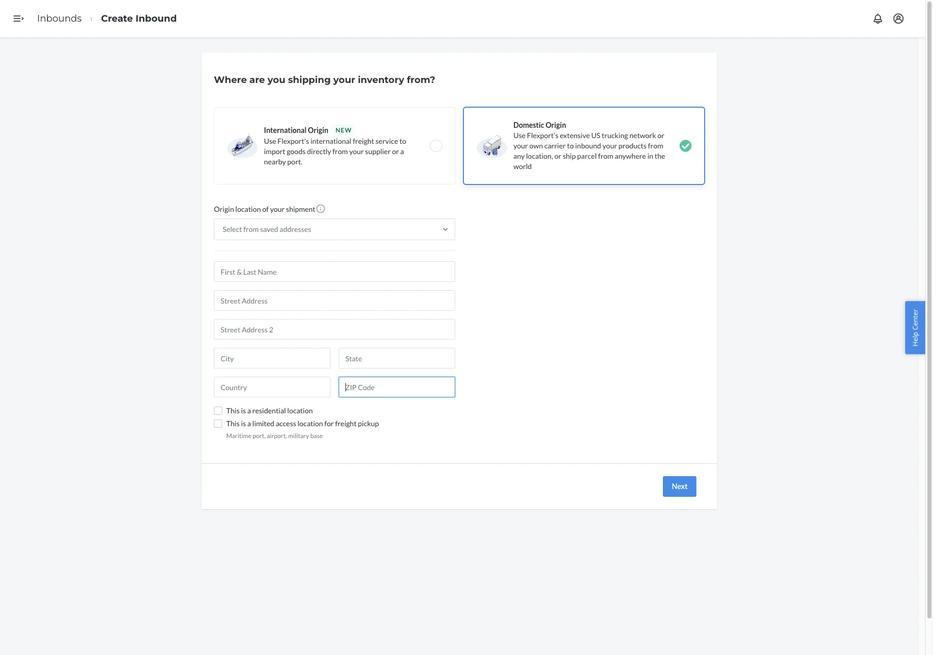 Task type: vqa. For each thing, say whether or not it's contained in the screenshot.
airport,
yes



Task type: describe. For each thing, give the bounding box(es) containing it.
0 vertical spatial location
[[236, 205, 261, 214]]

this is a limited access location for freight pickup
[[227, 420, 379, 428]]

trucking
[[602, 131, 629, 140]]

flexport's
[[528, 131, 559, 140]]

to inside domestic origin use flexport's extensive us trucking network or your own carrier to inbound your products from any location, or ship parcel from anywhere in the world
[[568, 141, 574, 150]]

First & Last Name text field
[[214, 262, 456, 282]]

directly
[[307, 147, 331, 156]]

use inside use flexport's international freight service to import goods directly from your supplier or a nearby port.
[[264, 137, 276, 146]]

select
[[223, 225, 242, 234]]

network
[[630, 131, 657, 140]]

import
[[264, 147, 286, 156]]

you
[[268, 74, 286, 86]]

inbounds link
[[37, 13, 82, 24]]

ZIP Code text field
[[339, 377, 456, 398]]

shipment
[[286, 205, 316, 214]]

for
[[325, 420, 334, 428]]

ship
[[563, 152, 576, 160]]

next
[[673, 483, 688, 491]]

from inside use flexport's international freight service to import goods directly from your supplier or a nearby port.
[[333, 147, 348, 156]]

breadcrumbs navigation
[[29, 3, 185, 34]]

service
[[376, 137, 398, 146]]

maritime
[[227, 432, 252, 440]]

inbound
[[136, 13, 177, 24]]

0 horizontal spatial origin
[[214, 205, 234, 214]]

extensive
[[560, 131, 590, 140]]

international origin
[[264, 126, 329, 135]]

Street Address 2 text field
[[214, 319, 456, 340]]

own
[[530, 141, 543, 150]]

this for this is a limited access location for freight pickup
[[227, 420, 240, 428]]

any
[[514, 152, 525, 160]]

1 vertical spatial location
[[288, 407, 313, 415]]

2 horizontal spatial or
[[658, 131, 665, 140]]

maritime port, airport, military base
[[227, 432, 323, 440]]

the
[[655, 152, 666, 160]]

new
[[336, 126, 352, 134]]

international
[[311, 137, 352, 146]]

use flexport's international freight service to import goods directly from your supplier or a nearby port.
[[264, 137, 407, 166]]

Street Address text field
[[214, 291, 456, 311]]

City text field
[[214, 348, 331, 369]]

where are you shipping your inventory from?
[[214, 74, 436, 86]]

your up any
[[514, 141, 528, 150]]

world
[[514, 162, 532, 171]]

open account menu image
[[893, 12, 906, 25]]

inventory
[[358, 74, 405, 86]]

from up the the
[[649, 141, 664, 150]]

international
[[264, 126, 307, 135]]

airport,
[[267, 432, 287, 440]]

origin for international
[[308, 126, 329, 135]]

2 vertical spatial location
[[298, 420, 323, 428]]

your down trucking
[[603, 141, 618, 150]]

shipping
[[288, 74, 331, 86]]

from left saved
[[244, 225, 259, 234]]

pickup
[[358, 420, 379, 428]]

1 vertical spatial freight
[[335, 420, 357, 428]]

create
[[101, 13, 133, 24]]



Task type: locate. For each thing, give the bounding box(es) containing it.
where
[[214, 74, 247, 86]]

use
[[514, 131, 526, 140], [264, 137, 276, 146]]

origin up select
[[214, 205, 234, 214]]

origin for domestic
[[546, 121, 567, 130]]

create inbound
[[101, 13, 177, 24]]

a left limited at the left of the page
[[248, 420, 251, 428]]

origin inside domestic origin use flexport's extensive us trucking network or your own carrier to inbound your products from any location, or ship parcel from anywhere in the world
[[546, 121, 567, 130]]

your left supplier
[[350, 147, 364, 156]]

location up this is a limited access location for freight pickup
[[288, 407, 313, 415]]

help center
[[911, 309, 921, 347]]

supplier
[[365, 147, 391, 156]]

from right parcel
[[599, 152, 614, 160]]

port.
[[288, 157, 303, 166]]

1 vertical spatial this
[[227, 420, 240, 428]]

origin up international
[[308, 126, 329, 135]]

your
[[334, 74, 356, 86], [514, 141, 528, 150], [603, 141, 618, 150], [350, 147, 364, 156], [270, 205, 285, 214]]

2 this from the top
[[227, 420, 240, 428]]

from?
[[407, 74, 436, 86]]

1 horizontal spatial or
[[555, 152, 562, 160]]

from
[[649, 141, 664, 150], [333, 147, 348, 156], [599, 152, 614, 160], [244, 225, 259, 234]]

domestic origin use flexport's extensive us trucking network or your own carrier to inbound your products from any location, or ship parcel from anywhere in the world
[[514, 121, 666, 171]]

create inbound link
[[101, 13, 177, 24]]

or inside use flexport's international freight service to import goods directly from your supplier or a nearby port.
[[392, 147, 399, 156]]

access
[[276, 420, 296, 428]]

your inside use flexport's international freight service to import goods directly from your supplier or a nearby port.
[[350, 147, 364, 156]]

0 horizontal spatial use
[[264, 137, 276, 146]]

or down carrier
[[555, 152, 562, 160]]

to inside use flexport's international freight service to import goods directly from your supplier or a nearby port.
[[400, 137, 407, 146]]

select from saved addresses
[[223, 225, 311, 234]]

origin
[[546, 121, 567, 130], [308, 126, 329, 135], [214, 205, 234, 214]]

flexport's
[[278, 137, 309, 146]]

None checkbox
[[214, 407, 222, 415], [214, 420, 222, 428], [214, 407, 222, 415], [214, 420, 222, 428]]

a right supplier
[[401, 147, 404, 156]]

location,
[[527, 152, 554, 160]]

2 horizontal spatial origin
[[546, 121, 567, 130]]

center
[[911, 309, 921, 330]]

open notifications image
[[873, 12, 885, 25]]

origin up flexport's
[[546, 121, 567, 130]]

0 vertical spatial this
[[227, 407, 240, 415]]

check circle image
[[680, 140, 692, 152]]

open navigation image
[[12, 12, 25, 25]]

freight right for
[[335, 420, 357, 428]]

anywhere
[[615, 152, 647, 160]]

this
[[227, 407, 240, 415], [227, 420, 240, 428]]

0 vertical spatial freight
[[353, 137, 375, 146]]

inbounds
[[37, 13, 82, 24]]

Country text field
[[214, 377, 331, 398]]

2 is from the top
[[241, 420, 246, 428]]

0 vertical spatial a
[[401, 147, 404, 156]]

carrier
[[545, 141, 566, 150]]

1 vertical spatial is
[[241, 420, 246, 428]]

domestic
[[514, 121, 545, 130]]

1 is from the top
[[241, 407, 246, 415]]

or right network
[[658, 131, 665, 140]]

is
[[241, 407, 246, 415], [241, 420, 246, 428]]

is for residential
[[241, 407, 246, 415]]

port,
[[253, 432, 266, 440]]

0 horizontal spatial to
[[400, 137, 407, 146]]

freight up supplier
[[353, 137, 375, 146]]

a inside use flexport's international freight service to import goods directly from your supplier or a nearby port.
[[401, 147, 404, 156]]

residential
[[253, 407, 286, 415]]

nearby
[[264, 157, 286, 166]]

is for limited
[[241, 420, 246, 428]]

inbound
[[576, 141, 602, 150]]

addresses
[[280, 225, 311, 234]]

of
[[262, 205, 269, 214]]

freight inside use flexport's international freight service to import goods directly from your supplier or a nearby port.
[[353, 137, 375, 146]]

location up base in the bottom of the page
[[298, 420, 323, 428]]

a for this is a limited access location for freight pickup
[[248, 420, 251, 428]]

0 horizontal spatial or
[[392, 147, 399, 156]]

help
[[911, 332, 921, 347]]

limited
[[253, 420, 275, 428]]

origin location of your shipment
[[214, 205, 316, 214]]

a left residential at bottom
[[248, 407, 251, 415]]

use up import
[[264, 137, 276, 146]]

are
[[250, 74, 265, 86]]

next button
[[664, 477, 697, 498]]

goods
[[287, 147, 306, 156]]

this is a residential location
[[227, 407, 313, 415]]

saved
[[260, 225, 278, 234]]

from down international
[[333, 147, 348, 156]]

to up the ship
[[568, 141, 574, 150]]

1 vertical spatial a
[[248, 407, 251, 415]]

military
[[288, 432, 309, 440]]

1 horizontal spatial to
[[568, 141, 574, 150]]

your right shipping
[[334, 74, 356, 86]]

use down "domestic"
[[514, 131, 526, 140]]

us
[[592, 131, 601, 140]]

a
[[401, 147, 404, 156], [248, 407, 251, 415], [248, 420, 251, 428]]

to right service
[[400, 137, 407, 146]]

1 this from the top
[[227, 407, 240, 415]]

0 vertical spatial is
[[241, 407, 246, 415]]

2 vertical spatial a
[[248, 420, 251, 428]]

in
[[648, 152, 654, 160]]

this for this is a residential location
[[227, 407, 240, 415]]

products
[[619, 141, 647, 150]]

or down service
[[392, 147, 399, 156]]

parcel
[[578, 152, 597, 160]]

your right of at the top left of the page
[[270, 205, 285, 214]]

a for this is a residential location
[[248, 407, 251, 415]]

location left of at the top left of the page
[[236, 205, 261, 214]]

or
[[658, 131, 665, 140], [392, 147, 399, 156], [555, 152, 562, 160]]

to
[[400, 137, 407, 146], [568, 141, 574, 150]]

1 horizontal spatial origin
[[308, 126, 329, 135]]

use inside domestic origin use flexport's extensive us trucking network or your own carrier to inbound your products from any location, or ship parcel from anywhere in the world
[[514, 131, 526, 140]]

1 horizontal spatial use
[[514, 131, 526, 140]]

location
[[236, 205, 261, 214], [288, 407, 313, 415], [298, 420, 323, 428]]

freight
[[353, 137, 375, 146], [335, 420, 357, 428]]

base
[[311, 432, 323, 440]]

State text field
[[339, 348, 456, 369]]

help center button
[[906, 301, 926, 354]]



